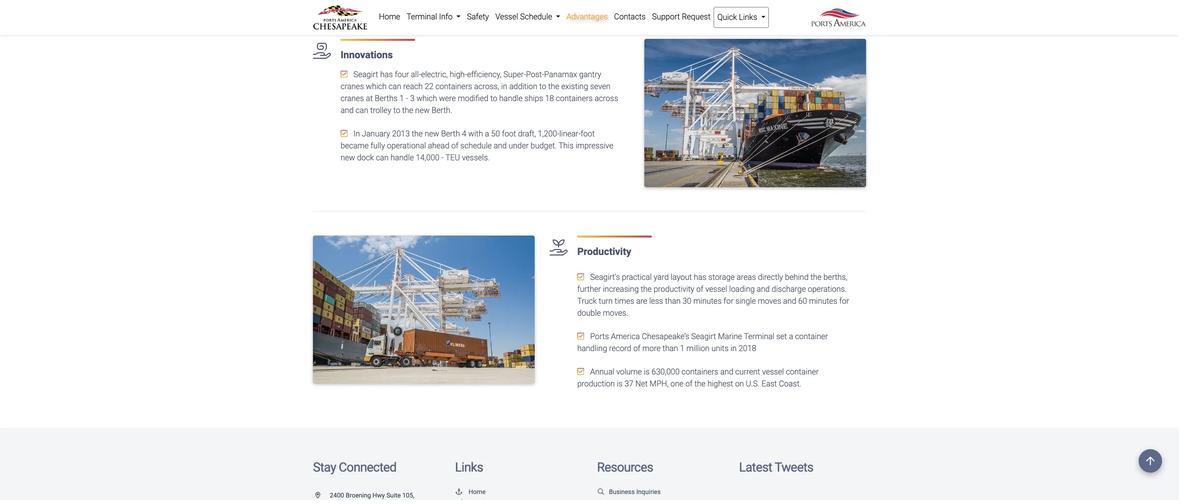 Task type: vqa. For each thing, say whether or not it's contained in the screenshot.
60 at the bottom of page
yes



Task type: describe. For each thing, give the bounding box(es) containing it.
handle inside seagirt has four all-electric, high-efficiency, super-post-panamax gantry cranes which can reach 22 containers across, in addition to the existing seven cranes at berths 1 - 3 which were modified to handle ships 18 containers across and can trolley to the new berth.
[[499, 94, 523, 103]]

0 vertical spatial which
[[366, 82, 387, 91]]

berths
[[375, 94, 398, 103]]

18
[[545, 94, 554, 103]]

berths,
[[824, 272, 847, 282]]

efficiency,
[[467, 70, 501, 79]]

post-
[[526, 70, 544, 79]]

105,
[[402, 492, 414, 500]]

operations.
[[808, 284, 847, 294]]

quick links link
[[714, 7, 769, 28]]

schedule
[[460, 141, 492, 151]]

high-
[[450, 70, 467, 79]]

latest
[[739, 460, 772, 475]]

of inside the seagirt's practical yard layout has storage areas directly behind the berths, further increasing the productivity of vessel loading and discharge                                 operations. truck turn times are less than 30 minutes for single moves and 60 minutes for double moves.
[[696, 284, 704, 294]]

america
[[611, 332, 640, 341]]

resources
[[597, 460, 653, 475]]

moves
[[758, 296, 781, 306]]

than inside ports america chesapeake's seagirt marine terminal set a container handling record of more than 1 million units in 2018
[[663, 344, 678, 353]]

has inside seagirt has four all-electric, high-efficiency, super-post-panamax gantry cranes which can reach 22 containers across, in addition to the existing seven cranes at berths 1 - 3 which were modified to handle ships 18 containers across and can trolley to the new berth.
[[380, 70, 393, 79]]

chesapeake's
[[642, 332, 689, 341]]

record
[[609, 344, 631, 353]]

of inside annual volume is 630,000 containers and current vessel container production is 37 net mph, one of the highest on u.s. east coast.
[[686, 379, 693, 389]]

electric,
[[421, 70, 448, 79]]

request
[[682, 12, 711, 21]]

3
[[410, 94, 415, 103]]

1 inside seagirt has four all-electric, high-efficiency, super-post-panamax gantry cranes which can reach 22 containers across, in addition to the existing seven cranes at berths 1 - 3 which were modified to handle ships 18 containers across and can trolley to the new berth.
[[400, 94, 404, 103]]

seagirt has four all-electric, high-efficiency, super-post-panamax gantry cranes which can reach 22 containers across, in addition to the existing seven cranes at berths 1 - 3 which were modified to handle ships 18 containers across and can trolley to the new berth.
[[341, 70, 618, 115]]

a inside in january 2013 the new berth 4 with a 50 foot draft, 1,200-linear-foot became fully operational ahead of schedule and under budget. this impressive new dock can handle 14,000 - teu vessels.
[[485, 129, 489, 139]]

the up 18
[[548, 82, 559, 91]]

schedule
[[520, 12, 552, 21]]

than inside the seagirt's practical yard layout has storage areas directly behind the berths, further increasing the productivity of vessel loading and discharge                                 operations. truck turn times are less than 30 minutes for single moves and 60 minutes for double moves.
[[665, 296, 681, 306]]

seagirt's
[[590, 272, 620, 282]]

support request link
[[649, 7, 714, 27]]

dock
[[357, 153, 374, 163]]

0 horizontal spatial links
[[455, 460, 483, 475]]

contacts link
[[611, 7, 649, 27]]

advantages
[[567, 12, 608, 21]]

existing
[[561, 82, 588, 91]]

1 cranes from the top
[[341, 82, 364, 91]]

vessels.
[[462, 153, 490, 163]]

0 vertical spatial is
[[644, 367, 650, 377]]

container for ports america chesapeake's seagirt marine terminal set a container handling record of more than 1 million units in 2018
[[795, 332, 828, 341]]

2 vertical spatial check square image
[[577, 368, 584, 376]]

inquiries
[[636, 489, 661, 496]]

business inquiries
[[609, 489, 661, 496]]

directly
[[758, 272, 783, 282]]

increasing
[[603, 284, 639, 294]]

support
[[652, 12, 680, 21]]

0 horizontal spatial home
[[379, 12, 400, 21]]

1 vertical spatial new
[[425, 129, 439, 139]]

50
[[491, 129, 500, 139]]

terminal info
[[407, 12, 455, 21]]

37
[[625, 379, 633, 389]]

terminal info link
[[403, 7, 464, 27]]

budget.
[[531, 141, 557, 151]]

reach
[[403, 82, 423, 91]]

1 vertical spatial which
[[416, 94, 437, 103]]

quick links
[[717, 12, 759, 22]]

layout
[[671, 272, 692, 282]]

u.s.
[[746, 379, 760, 389]]

vessel inside annual volume is 630,000 containers and current vessel container production is 37 net mph, one of the highest on u.s. east coast.
[[762, 367, 784, 377]]

vessel inside the seagirt's practical yard layout has storage areas directly behind the berths, further increasing the productivity of vessel loading and discharge                                 operations. truck turn times are less than 30 minutes for single moves and 60 minutes for double moves.
[[705, 284, 727, 294]]

containers inside annual volume is 630,000 containers and current vessel container production is 37 net mph, one of the highest on u.s. east coast.
[[682, 367, 718, 377]]

in inside ports america chesapeake's seagirt marine terminal set a container handling record of more than 1 million units in 2018
[[731, 344, 737, 353]]

single
[[735, 296, 756, 306]]

are
[[636, 296, 647, 306]]

1 horizontal spatial containers
[[556, 94, 593, 103]]

ahead
[[428, 141, 449, 151]]

check square image for innovations
[[341, 70, 348, 78]]

stay
[[313, 460, 336, 475]]

berth
[[441, 129, 460, 139]]

1 vertical spatial is
[[617, 379, 623, 389]]

january
[[362, 129, 390, 139]]

0 horizontal spatial containers
[[435, 82, 472, 91]]

1 minutes from the left
[[693, 296, 722, 306]]

check square image for productivity
[[577, 273, 584, 281]]

net
[[635, 379, 648, 389]]

million
[[686, 344, 710, 353]]

0 vertical spatial can
[[389, 82, 401, 91]]

less
[[649, 296, 663, 306]]

has inside the seagirt's practical yard layout has storage areas directly behind the berths, further increasing the productivity of vessel loading and discharge                                 operations. truck turn times are less than 30 minutes for single moves and 60 minutes for double moves.
[[694, 272, 707, 282]]

ships
[[525, 94, 543, 103]]

container for annual volume is 630,000 containers and current vessel container production is 37 net mph, one of the highest on u.s. east coast.
[[786, 367, 819, 377]]

gantry
[[579, 70, 601, 79]]

broening
[[346, 492, 371, 500]]

safety link
[[464, 7, 492, 27]]

with
[[468, 129, 483, 139]]

hwy
[[373, 492, 385, 500]]

business inquiries link
[[597, 489, 661, 496]]

2018
[[739, 344, 756, 353]]

handle inside in january 2013 the new berth 4 with a 50 foot draft, 1,200-linear-foot became fully operational ahead of schedule and under budget. this impressive new dock can handle 14,000 - teu vessels.
[[391, 153, 414, 163]]

teu
[[446, 153, 460, 163]]

discharge
[[772, 284, 806, 294]]

storage
[[708, 272, 735, 282]]

set
[[776, 332, 787, 341]]

this
[[559, 141, 574, 151]]

units
[[712, 344, 729, 353]]

1 vertical spatial to
[[490, 94, 497, 103]]

connected
[[339, 460, 396, 475]]

4
[[462, 129, 466, 139]]

the down 3
[[402, 106, 413, 115]]

1 inside ports america chesapeake's seagirt marine terminal set a container handling record of more than 1 million units in 2018
[[680, 344, 685, 353]]

and inside annual volume is 630,000 containers and current vessel container production is 37 net mph, one of the highest on u.s. east coast.
[[720, 367, 733, 377]]

1 vertical spatial home
[[469, 489, 486, 496]]

the up "operations."
[[811, 272, 822, 282]]



Task type: locate. For each thing, give the bounding box(es) containing it.
1 for from the left
[[724, 296, 733, 306]]

1 horizontal spatial has
[[694, 272, 707, 282]]

a inside ports america chesapeake's seagirt marine terminal set a container handling record of more than 1 million units in 2018
[[789, 332, 793, 341]]

0 vertical spatial check square image
[[341, 130, 348, 138]]

- inside seagirt has four all-electric, high-efficiency, super-post-panamax gantry cranes which can reach 22 containers across, in addition to the existing seven cranes at berths 1 - 3 which were modified to handle ships 18 containers across and can trolley to the new berth.
[[406, 94, 408, 103]]

current
[[735, 367, 760, 377]]

for down "operations."
[[839, 296, 849, 306]]

1 horizontal spatial which
[[416, 94, 437, 103]]

1
[[400, 94, 404, 103], [680, 344, 685, 353]]

1 vertical spatial has
[[694, 272, 707, 282]]

0 vertical spatial handle
[[499, 94, 523, 103]]

2 foot from the left
[[581, 129, 595, 139]]

0 horizontal spatial 1
[[400, 94, 404, 103]]

30
[[683, 296, 691, 306]]

0 horizontal spatial a
[[485, 129, 489, 139]]

is up net
[[644, 367, 650, 377]]

0 vertical spatial than
[[665, 296, 681, 306]]

0 horizontal spatial in
[[501, 82, 507, 91]]

1 horizontal spatial vessel
[[762, 367, 784, 377]]

0 horizontal spatial minutes
[[693, 296, 722, 306]]

to right trolley on the left top of the page
[[393, 106, 400, 115]]

seagirt inside ports america chesapeake's seagirt marine terminal set a container handling record of more than 1 million units in 2018
[[691, 332, 716, 341]]

check square image up production
[[577, 368, 584, 376]]

ports
[[590, 332, 609, 341]]

2 vertical spatial can
[[376, 153, 389, 163]]

than
[[665, 296, 681, 306], [663, 344, 678, 353]]

links up anchor image
[[455, 460, 483, 475]]

foot up impressive
[[581, 129, 595, 139]]

1 vertical spatial container
[[786, 367, 819, 377]]

0 vertical spatial seagirt
[[353, 70, 378, 79]]

1 vertical spatial can
[[356, 106, 368, 115]]

container inside annual volume is 630,000 containers and current vessel container production is 37 net mph, one of the highest on u.s. east coast.
[[786, 367, 819, 377]]

1 horizontal spatial foot
[[581, 129, 595, 139]]

anchor image
[[455, 490, 463, 496]]

1 horizontal spatial -
[[441, 153, 444, 163]]

foot right the 50
[[502, 129, 516, 139]]

0 vertical spatial has
[[380, 70, 393, 79]]

of right 'productivity'
[[696, 284, 704, 294]]

1 vertical spatial check square image
[[577, 332, 584, 340]]

1 horizontal spatial in
[[731, 344, 737, 353]]

is
[[644, 367, 650, 377], [617, 379, 623, 389]]

seagirt inside seagirt has four all-electric, high-efficiency, super-post-panamax gantry cranes which can reach 22 containers across, in addition to the existing seven cranes at berths 1 - 3 which were modified to handle ships 18 containers across and can trolley to the new berth.
[[353, 70, 378, 79]]

the up are at the right of page
[[641, 284, 652, 294]]

0 vertical spatial to
[[539, 82, 546, 91]]

has left four
[[380, 70, 393, 79]]

minutes
[[693, 296, 722, 306], [809, 296, 837, 306]]

annual volume is 630,000 containers and current vessel container production is 37 net mph, one of the highest on u.s. east coast.
[[577, 367, 819, 389]]

became
[[341, 141, 369, 151]]

can down at
[[356, 106, 368, 115]]

check square image
[[341, 130, 348, 138], [577, 332, 584, 340], [577, 368, 584, 376]]

2 minutes from the left
[[809, 296, 837, 306]]

1 horizontal spatial a
[[789, 332, 793, 341]]

the inside annual volume is 630,000 containers and current vessel container production is 37 net mph, one of the highest on u.s. east coast.
[[695, 379, 706, 389]]

on
[[735, 379, 744, 389]]

has
[[380, 70, 393, 79], [694, 272, 707, 282]]

1 horizontal spatial seagirt
[[691, 332, 716, 341]]

handle down addition
[[499, 94, 523, 103]]

containers down million
[[682, 367, 718, 377]]

the inside in january 2013 the new berth 4 with a 50 foot draft, 1,200-linear-foot became fully operational ahead of schedule and under budget. this impressive new dock can handle 14,000 - teu vessels.
[[412, 129, 423, 139]]

0 horizontal spatial for
[[724, 296, 733, 306]]

super-
[[503, 70, 526, 79]]

operational
[[387, 141, 426, 151]]

terminal left info
[[407, 12, 437, 21]]

coast.
[[779, 379, 801, 389]]

containers down the existing
[[556, 94, 593, 103]]

cranes left at
[[341, 94, 364, 103]]

container up the 'coast.'
[[786, 367, 819, 377]]

has right "layout"
[[694, 272, 707, 282]]

of inside ports america chesapeake's seagirt marine terminal set a container handling record of more than 1 million units in 2018
[[633, 344, 640, 353]]

check square image up further
[[577, 273, 584, 281]]

1 vertical spatial handle
[[391, 153, 414, 163]]

yard
[[654, 272, 669, 282]]

2013
[[392, 129, 410, 139]]

advantages link
[[563, 7, 611, 27]]

22
[[425, 82, 434, 91]]

contacts
[[614, 12, 646, 21]]

1 vertical spatial vessel
[[762, 367, 784, 377]]

truck
[[577, 296, 597, 306]]

1 vertical spatial home link
[[455, 489, 486, 496]]

1 left million
[[680, 344, 685, 353]]

check square image
[[341, 70, 348, 78], [577, 273, 584, 281]]

home left terminal info
[[379, 12, 400, 21]]

0 vertical spatial home link
[[376, 7, 403, 27]]

0 vertical spatial terminal
[[407, 12, 437, 21]]

the up operational
[[412, 129, 423, 139]]

0 horizontal spatial is
[[617, 379, 623, 389]]

moves.
[[603, 308, 628, 318]]

new up ahead on the top left of the page
[[425, 129, 439, 139]]

2 horizontal spatial containers
[[682, 367, 718, 377]]

which down 22
[[416, 94, 437, 103]]

seagirt's practical yard layout has storage areas directly behind the berths, further increasing the productivity of vessel loading and discharge                                 operations. truck turn times are less than 30 minutes for single moves and 60 minutes for double moves.
[[577, 272, 849, 318]]

one
[[671, 379, 684, 389]]

1 horizontal spatial for
[[839, 296, 849, 306]]

berth.
[[432, 106, 452, 115]]

1 horizontal spatial 1
[[680, 344, 685, 353]]

containers
[[435, 82, 472, 91], [556, 94, 593, 103], [682, 367, 718, 377]]

0 horizontal spatial home link
[[376, 7, 403, 27]]

can inside in january 2013 the new berth 4 with a 50 foot draft, 1,200-linear-foot became fully operational ahead of schedule and under budget. this impressive new dock can handle 14,000 - teu vessels.
[[376, 153, 389, 163]]

vessel schedule
[[495, 12, 554, 21]]

in down super-
[[501, 82, 507, 91]]

0 vertical spatial links
[[739, 12, 757, 22]]

0 vertical spatial home
[[379, 12, 400, 21]]

1 horizontal spatial is
[[644, 367, 650, 377]]

0 vertical spatial -
[[406, 94, 408, 103]]

0 vertical spatial in
[[501, 82, 507, 91]]

new down became
[[341, 153, 355, 163]]

and up moves
[[757, 284, 770, 294]]

more
[[642, 344, 661, 353]]

1 vertical spatial containers
[[556, 94, 593, 103]]

1 horizontal spatial terminal
[[744, 332, 774, 341]]

630,000
[[652, 367, 680, 377]]

vessel schedule link
[[492, 7, 563, 27]]

new left berth.
[[415, 106, 430, 115]]

a left the 50
[[485, 129, 489, 139]]

new inside seagirt has four all-electric, high-efficiency, super-post-panamax gantry cranes which can reach 22 containers across, in addition to the existing seven cranes at berths 1 - 3 which were modified to handle ships 18 containers across and can trolley to the new berth.
[[415, 106, 430, 115]]

and down the 50
[[494, 141, 507, 151]]

0 vertical spatial check square image
[[341, 70, 348, 78]]

loading
[[729, 284, 755, 294]]

2 horizontal spatial to
[[539, 82, 546, 91]]

for left single
[[724, 296, 733, 306]]

1 vertical spatial links
[[455, 460, 483, 475]]

1 horizontal spatial home
[[469, 489, 486, 496]]

0 horizontal spatial foot
[[502, 129, 516, 139]]

practical
[[622, 272, 652, 282]]

containers down the high-
[[435, 82, 472, 91]]

further
[[577, 284, 601, 294]]

minutes down "operations."
[[809, 296, 837, 306]]

0 vertical spatial cranes
[[341, 82, 364, 91]]

0 horizontal spatial to
[[393, 106, 400, 115]]

1 foot from the left
[[502, 129, 516, 139]]

go to top image
[[1139, 450, 1162, 473]]

0 horizontal spatial seagirt
[[353, 70, 378, 79]]

productivity
[[654, 284, 694, 294]]

links
[[739, 12, 757, 22], [455, 460, 483, 475]]

check square image for innovations
[[341, 130, 348, 138]]

suite
[[386, 492, 401, 500]]

in january 2013 the new berth 4 with a 50 foot draft, 1,200-linear-foot became fully operational ahead of schedule and under budget. this impressive new dock can handle 14,000 - teu vessels.
[[341, 129, 613, 163]]

linear-
[[559, 129, 581, 139]]

home link
[[376, 7, 403, 27], [455, 489, 486, 496]]

0 vertical spatial a
[[485, 129, 489, 139]]

vessel up east
[[762, 367, 784, 377]]

14,000
[[416, 153, 440, 163]]

annual
[[590, 367, 614, 377]]

seagirt down innovations
[[353, 70, 378, 79]]

to up 18
[[539, 82, 546, 91]]

- left teu
[[441, 153, 444, 163]]

0 vertical spatial vessel
[[705, 284, 727, 294]]

the left 'highest'
[[695, 379, 706, 389]]

0 horizontal spatial check square image
[[341, 70, 348, 78]]

container inside ports america chesapeake's seagirt marine terminal set a container handling record of more than 1 million units in 2018
[[795, 332, 828, 341]]

1 vertical spatial -
[[441, 153, 444, 163]]

quick
[[717, 12, 737, 22]]

than down 'productivity'
[[665, 296, 681, 306]]

east
[[762, 379, 777, 389]]

modified
[[458, 94, 488, 103]]

can down fully
[[376, 153, 389, 163]]

support request
[[652, 12, 711, 21]]

turn
[[599, 296, 613, 306]]

highest
[[708, 379, 733, 389]]

0 vertical spatial new
[[415, 106, 430, 115]]

0 horizontal spatial terminal
[[407, 12, 437, 21]]

0 horizontal spatial vessel
[[705, 284, 727, 294]]

seven
[[590, 82, 611, 91]]

check square image down innovations
[[341, 70, 348, 78]]

production
[[577, 379, 615, 389]]

terminal up 2018
[[744, 332, 774, 341]]

1 horizontal spatial to
[[490, 94, 497, 103]]

cranes down innovations
[[341, 82, 364, 91]]

impressive
[[576, 141, 613, 151]]

can down four
[[389, 82, 401, 91]]

1 vertical spatial seagirt
[[691, 332, 716, 341]]

1 vertical spatial than
[[663, 344, 678, 353]]

2 for from the left
[[839, 296, 849, 306]]

2 vertical spatial new
[[341, 153, 355, 163]]

and inside in january 2013 the new berth 4 with a 50 foot draft, 1,200-linear-foot became fully operational ahead of schedule and under budget. this impressive new dock can handle 14,000 - teu vessels.
[[494, 141, 507, 151]]

of left more
[[633, 344, 640, 353]]

1 horizontal spatial handle
[[499, 94, 523, 103]]

60
[[798, 296, 807, 306]]

draft,
[[518, 129, 536, 139]]

and up in
[[341, 106, 354, 115]]

trolley
[[370, 106, 391, 115]]

- inside in january 2013 the new berth 4 with a 50 foot draft, 1,200-linear-foot became fully operational ahead of schedule and under budget. this impressive new dock can handle 14,000 - teu vessels.
[[441, 153, 444, 163]]

1 horizontal spatial minutes
[[809, 296, 837, 306]]

1 left 3
[[400, 94, 404, 103]]

a right set
[[789, 332, 793, 341]]

across
[[595, 94, 618, 103]]

0 horizontal spatial has
[[380, 70, 393, 79]]

stay connected
[[313, 460, 396, 475]]

0 horizontal spatial -
[[406, 94, 408, 103]]

marine
[[718, 332, 742, 341]]

1 horizontal spatial links
[[739, 12, 757, 22]]

seagirt up million
[[691, 332, 716, 341]]

is left 37
[[617, 379, 623, 389]]

1 vertical spatial a
[[789, 332, 793, 341]]

1,200-
[[538, 129, 559, 139]]

innovations image
[[644, 39, 866, 187]]

search image
[[597, 490, 605, 496]]

container right set
[[795, 332, 828, 341]]

and inside seagirt has four all-electric, high-efficiency, super-post-panamax gantry cranes which can reach 22 containers across, in addition to the existing seven cranes at berths 1 - 3 which were modified to handle ships 18 containers across and can trolley to the new berth.
[[341, 106, 354, 115]]

tweets
[[775, 460, 813, 475]]

1 horizontal spatial home link
[[455, 489, 486, 496]]

terminal inside terminal info link
[[407, 12, 437, 21]]

vessel
[[495, 12, 518, 21]]

than down chesapeake's
[[663, 344, 678, 353]]

home right anchor image
[[469, 489, 486, 496]]

to
[[539, 82, 546, 91], [490, 94, 497, 103], [393, 106, 400, 115]]

- left 3
[[406, 94, 408, 103]]

in inside seagirt has four all-electric, high-efficiency, super-post-panamax gantry cranes which can reach 22 containers across, in addition to the existing seven cranes at berths 1 - 3 which were modified to handle ships 18 containers across and can trolley to the new berth.
[[501, 82, 507, 91]]

addition
[[509, 82, 537, 91]]

1 vertical spatial in
[[731, 344, 737, 353]]

links right quick
[[739, 12, 757, 22]]

1 vertical spatial check square image
[[577, 273, 584, 281]]

and down discharge
[[783, 296, 796, 306]]

of right one
[[686, 379, 693, 389]]

2 cranes from the top
[[341, 94, 364, 103]]

1 vertical spatial terminal
[[744, 332, 774, 341]]

map marker alt image
[[315, 493, 328, 499]]

were
[[439, 94, 456, 103]]

and up 'highest'
[[720, 367, 733, 377]]

which
[[366, 82, 387, 91], [416, 94, 437, 103]]

vessel down storage
[[705, 284, 727, 294]]

new
[[415, 106, 430, 115], [425, 129, 439, 139], [341, 153, 355, 163]]

0 vertical spatial container
[[795, 332, 828, 341]]

mph,
[[650, 379, 669, 389]]

handling
[[577, 344, 607, 353]]

double
[[577, 308, 601, 318]]

fully
[[371, 141, 385, 151]]

check square image up handling at the bottom of page
[[577, 332, 584, 340]]

0 horizontal spatial handle
[[391, 153, 414, 163]]

in down 'marine'
[[731, 344, 737, 353]]

the
[[548, 82, 559, 91], [402, 106, 413, 115], [412, 129, 423, 139], [811, 272, 822, 282], [641, 284, 652, 294], [695, 379, 706, 389]]

times
[[615, 296, 634, 306]]

check square image for productivity
[[577, 332, 584, 340]]

2 vertical spatial to
[[393, 106, 400, 115]]

1 vertical spatial cranes
[[341, 94, 364, 103]]

minutes right the 30
[[693, 296, 722, 306]]

business
[[609, 489, 635, 496]]

0 horizontal spatial which
[[366, 82, 387, 91]]

vessel
[[705, 284, 727, 294], [762, 367, 784, 377]]

of up teu
[[451, 141, 458, 151]]

handle down operational
[[391, 153, 414, 163]]

of inside in january 2013 the new berth 4 with a 50 foot draft, 1,200-linear-foot became fully operational ahead of schedule and under budget. this impressive new dock can handle 14,000 - teu vessels.
[[451, 141, 458, 151]]

info
[[439, 12, 453, 21]]

latest tweets
[[739, 460, 813, 475]]

1 horizontal spatial check square image
[[577, 273, 584, 281]]

0 vertical spatial 1
[[400, 94, 404, 103]]

terminal inside ports america chesapeake's seagirt marine terminal set a container handling record of more than 1 million units in 2018
[[744, 332, 774, 341]]

productivity image
[[313, 236, 535, 384]]

check square image left in
[[341, 130, 348, 138]]

to down across,
[[490, 94, 497, 103]]

which up at
[[366, 82, 387, 91]]

2 vertical spatial containers
[[682, 367, 718, 377]]

1 vertical spatial 1
[[680, 344, 685, 353]]

0 vertical spatial containers
[[435, 82, 472, 91]]



